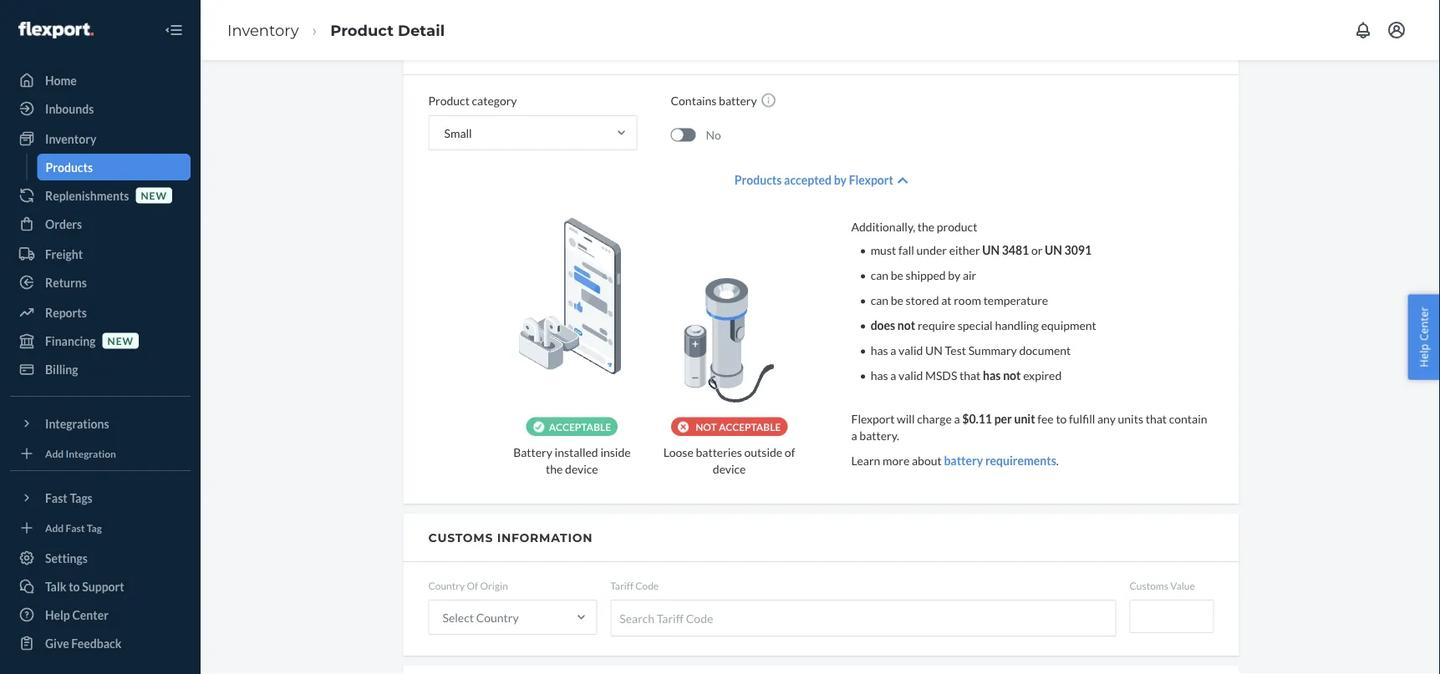 Task type: locate. For each thing, give the bounding box(es) containing it.
1 horizontal spatial inventory
[[227, 21, 299, 39]]

be left stored
[[891, 293, 904, 307]]

2 device from the left
[[713, 462, 746, 476]]

0 vertical spatial by
[[834, 173, 847, 187]]

product up the "small" at the top left
[[428, 93, 470, 107]]

0 horizontal spatial help
[[45, 608, 70, 622]]

device inside loose batteries outside of device
[[713, 462, 746, 476]]

has
[[871, 343, 888, 357], [871, 368, 888, 383], [983, 368, 1001, 383]]

0 horizontal spatial to
[[69, 580, 80, 594]]

loose
[[664, 445, 694, 459]]

fast
[[45, 491, 67, 505], [66, 522, 85, 534]]

help
[[1417, 344, 1432, 368], [45, 608, 70, 622]]

2 valid from the top
[[899, 368, 923, 383]]

1 vertical spatial inventory
[[45, 132, 96, 146]]

can down must
[[871, 268, 889, 282]]

contain
[[1169, 412, 1208, 426]]

or
[[1032, 243, 1043, 257]]

units
[[1118, 412, 1144, 426]]

customs up country of origin
[[428, 531, 493, 545]]

help center button
[[1408, 294, 1441, 380]]

inbounds link
[[10, 95, 191, 122]]

1 valid from the top
[[899, 343, 923, 357]]

help center link
[[10, 602, 191, 629]]

country down the origin
[[476, 611, 519, 625]]

that down has a valid un test summary document
[[960, 368, 981, 383]]

1 horizontal spatial center
[[1417, 307, 1432, 341]]

add integration link
[[10, 444, 191, 464]]

0 vertical spatial product
[[330, 21, 394, 39]]

un left "test"
[[926, 343, 943, 357]]

category
[[472, 93, 517, 107]]

1 horizontal spatial products
[[735, 173, 782, 187]]

add inside add fast tag link
[[45, 522, 64, 534]]

1 vertical spatial valid
[[899, 368, 923, 383]]

any
[[1098, 412, 1116, 426]]

settings
[[45, 551, 88, 566]]

1 vertical spatial new
[[108, 335, 134, 347]]

accepted
[[784, 173, 832, 187]]

1 horizontal spatial help center
[[1417, 307, 1432, 368]]

1 horizontal spatial product
[[428, 93, 470, 107]]

3481
[[1002, 243, 1029, 257]]

handling
[[995, 318, 1039, 332]]

give
[[45, 637, 69, 651]]

the inside 'battery installed inside the device'
[[546, 462, 563, 476]]

device for installed
[[565, 462, 598, 476]]

1 vertical spatial fast
[[66, 522, 85, 534]]

chevron up image
[[898, 175, 908, 186]]

1 horizontal spatial help
[[1417, 344, 1432, 368]]

help inside "button"
[[1417, 344, 1432, 368]]

0 vertical spatial to
[[1056, 412, 1067, 426]]

0 vertical spatial new
[[141, 189, 167, 201]]

0 horizontal spatial center
[[72, 608, 109, 622]]

0 vertical spatial flexport
[[849, 173, 894, 187]]

1 vertical spatial inventory link
[[10, 125, 191, 152]]

product inside breadcrumbs navigation
[[330, 21, 394, 39]]

add up settings
[[45, 522, 64, 534]]

1 vertical spatial be
[[891, 293, 904, 307]]

a
[[891, 343, 897, 357], [891, 368, 897, 383], [954, 412, 960, 426], [852, 428, 857, 443]]

breadcrumbs navigation
[[214, 6, 458, 54]]

valid for msds
[[899, 368, 923, 383]]

customs left value
[[1130, 580, 1169, 592]]

to inside button
[[69, 580, 80, 594]]

about
[[912, 454, 942, 468]]

0 vertical spatial fast
[[45, 491, 67, 505]]

returns
[[45, 275, 87, 290]]

no
[[706, 128, 721, 142]]

can for can be shipped by air
[[871, 268, 889, 282]]

acceptable up outside
[[719, 421, 781, 433]]

battery installed inside the device
[[513, 445, 631, 476]]

1 device from the left
[[565, 462, 598, 476]]

1 horizontal spatial the
[[918, 219, 935, 234]]

new down "reports" link
[[108, 335, 134, 347]]

add inside add integration link
[[45, 448, 64, 460]]

1 vertical spatial to
[[69, 580, 80, 594]]

device down installed
[[565, 462, 598, 476]]

1 vertical spatial help center
[[45, 608, 109, 622]]

not left the expired at the bottom right of the page
[[1003, 368, 1021, 383]]

0 horizontal spatial inventory
[[45, 132, 96, 146]]

valid down require
[[899, 343, 923, 357]]

0 horizontal spatial acceptable
[[549, 421, 611, 433]]

flexport up battery.
[[852, 412, 895, 426]]

battery
[[719, 93, 757, 107], [944, 454, 983, 468]]

0 vertical spatial help center
[[1417, 307, 1432, 368]]

products left accepted
[[735, 173, 782, 187]]

None text field
[[1130, 600, 1214, 634]]

2 can from the top
[[871, 293, 889, 307]]

contains battery
[[671, 93, 757, 107]]

products for products accepted by flexport
[[735, 173, 782, 187]]

fast left tags
[[45, 491, 67, 505]]

code up 'search'
[[636, 580, 659, 592]]

0 horizontal spatial device
[[565, 462, 598, 476]]

will
[[897, 412, 915, 426]]

1 horizontal spatial un
[[983, 243, 1000, 257]]

not right does
[[898, 318, 916, 332]]

detail
[[398, 21, 445, 39]]

1 horizontal spatial to
[[1056, 412, 1067, 426]]

1 acceptable from the left
[[549, 421, 611, 433]]

1 be from the top
[[891, 268, 904, 282]]

the down the 'battery'
[[546, 462, 563, 476]]

code right 'search'
[[686, 612, 713, 626]]

0 vertical spatial code
[[636, 580, 659, 592]]

products accepted by flexport
[[735, 173, 894, 187]]

1 vertical spatial customs
[[1130, 580, 1169, 592]]

un left 3481
[[983, 243, 1000, 257]]

select
[[443, 611, 474, 625]]

0 vertical spatial be
[[891, 268, 904, 282]]

help center
[[1417, 307, 1432, 368], [45, 608, 109, 622]]

product
[[330, 21, 394, 39], [428, 93, 470, 107]]

1 vertical spatial help
[[45, 608, 70, 622]]

requirements
[[986, 454, 1057, 468]]

talk
[[45, 580, 66, 594]]

1 can from the top
[[871, 268, 889, 282]]

1 vertical spatial country
[[476, 611, 519, 625]]

0 horizontal spatial by
[[834, 173, 847, 187]]

product left "detail"
[[330, 21, 394, 39]]

can up does
[[871, 293, 889, 307]]

1 vertical spatial not
[[1003, 368, 1021, 383]]

country left of
[[428, 580, 465, 592]]

inventory link
[[227, 21, 299, 39], [10, 125, 191, 152]]

1 horizontal spatial country
[[476, 611, 519, 625]]

1 horizontal spatial customs
[[1130, 580, 1169, 592]]

0 vertical spatial center
[[1417, 307, 1432, 341]]

customs
[[428, 531, 493, 545], [1130, 580, 1169, 592]]

center inside help center link
[[72, 608, 109, 622]]

1 vertical spatial that
[[1146, 412, 1167, 426]]

of
[[467, 580, 478, 592]]

a left msds
[[891, 368, 897, 383]]

customs for customs information
[[428, 531, 493, 545]]

0 horizontal spatial product
[[330, 21, 394, 39]]

fee to fulfill any units that contain a battery.
[[852, 412, 1208, 443]]

can for can be stored at room temperature
[[871, 293, 889, 307]]

tariff
[[611, 580, 634, 592], [657, 612, 684, 626]]

acceptable up installed
[[549, 421, 611, 433]]

flexport
[[849, 173, 894, 187], [852, 412, 895, 426]]

must
[[871, 243, 896, 257]]

to right talk
[[69, 580, 80, 594]]

the
[[918, 219, 935, 234], [546, 462, 563, 476]]

fast tags button
[[10, 485, 191, 512]]

0 vertical spatial not
[[898, 318, 916, 332]]

2 acceptable from the left
[[719, 421, 781, 433]]

1 add from the top
[[45, 448, 64, 460]]

new for replenishments
[[141, 189, 167, 201]]

battery up the no
[[719, 93, 757, 107]]

product detail
[[330, 21, 445, 39]]

freight
[[45, 247, 83, 261]]

1 vertical spatial tariff
[[657, 612, 684, 626]]

product detail link
[[330, 21, 445, 39]]

0 vertical spatial battery
[[719, 93, 757, 107]]

0 vertical spatial customs
[[428, 531, 493, 545]]

code
[[636, 580, 659, 592], [686, 612, 713, 626]]

0 horizontal spatial new
[[108, 335, 134, 347]]

help center inside "button"
[[1417, 307, 1432, 368]]

1 vertical spatial can
[[871, 293, 889, 307]]

1 vertical spatial by
[[948, 268, 961, 282]]

product category
[[428, 93, 517, 107]]

1 vertical spatial flexport
[[852, 412, 895, 426]]

0 horizontal spatial customs
[[428, 531, 493, 545]]

to for fee
[[1056, 412, 1067, 426]]

learn more about battery requirements .
[[852, 454, 1059, 468]]

0 vertical spatial help
[[1417, 344, 1432, 368]]

0 horizontal spatial country
[[428, 580, 465, 592]]

0 vertical spatial that
[[960, 368, 981, 383]]

fast left tag
[[66, 522, 85, 534]]

device inside 'battery installed inside the device'
[[565, 462, 598, 476]]

by right accepted
[[834, 173, 847, 187]]

to inside fee to fulfill any units that contain a battery.
[[1056, 412, 1067, 426]]

add for add integration
[[45, 448, 64, 460]]

un
[[983, 243, 1000, 257], [1045, 243, 1063, 257], [926, 343, 943, 357]]

0 horizontal spatial code
[[636, 580, 659, 592]]

to right fee
[[1056, 412, 1067, 426]]

billing link
[[10, 356, 191, 383]]

0 horizontal spatial tariff
[[611, 580, 634, 592]]

0 horizontal spatial battery
[[719, 93, 757, 107]]

new down products link
[[141, 189, 167, 201]]

products up the "replenishments"
[[46, 160, 93, 174]]

has for has a valid msds that has not expired
[[871, 368, 888, 383]]

1 horizontal spatial inventory link
[[227, 21, 299, 39]]

3091
[[1065, 243, 1092, 257]]

be down the "fall"
[[891, 268, 904, 282]]

1 horizontal spatial battery
[[944, 454, 983, 468]]

0 vertical spatial can
[[871, 268, 889, 282]]

to for talk
[[69, 580, 80, 594]]

0 vertical spatial inventory link
[[227, 21, 299, 39]]

2 add from the top
[[45, 522, 64, 534]]

flexport left chevron up image on the top of the page
[[849, 173, 894, 187]]

1 horizontal spatial new
[[141, 189, 167, 201]]

1 horizontal spatial acceptable
[[719, 421, 781, 433]]

the up the under
[[918, 219, 935, 234]]

tariff up 'search'
[[611, 580, 634, 592]]

freight link
[[10, 241, 191, 268]]

at
[[942, 293, 952, 307]]

must fall under either un 3481 or un 3091
[[871, 243, 1092, 257]]

1 horizontal spatial that
[[1146, 412, 1167, 426]]

device down batteries
[[713, 462, 746, 476]]

2 be from the top
[[891, 293, 904, 307]]

1 horizontal spatial device
[[713, 462, 746, 476]]

by left air
[[948, 268, 961, 282]]

un right or
[[1045, 243, 1063, 257]]

fee
[[1038, 412, 1054, 426]]

information
[[497, 531, 593, 545]]

center
[[1417, 307, 1432, 341], [72, 608, 109, 622]]

fast tags
[[45, 491, 93, 505]]

close navigation image
[[164, 20, 184, 40]]

0 vertical spatial valid
[[899, 343, 923, 357]]

valid left msds
[[899, 368, 923, 383]]

valid for un
[[899, 343, 923, 357]]

$0.11
[[963, 412, 992, 426]]

0 horizontal spatial the
[[546, 462, 563, 476]]

to
[[1056, 412, 1067, 426], [69, 580, 80, 594]]

1 vertical spatial center
[[72, 608, 109, 622]]

device for batteries
[[713, 462, 746, 476]]

add
[[45, 448, 64, 460], [45, 522, 64, 534]]

fast inside dropdown button
[[45, 491, 67, 505]]

battery
[[513, 445, 553, 459]]

tariff right 'search'
[[657, 612, 684, 626]]

0 vertical spatial add
[[45, 448, 64, 460]]

open account menu image
[[1387, 20, 1407, 40]]

open notifications image
[[1354, 20, 1374, 40]]

that right units
[[1146, 412, 1167, 426]]

1 vertical spatial add
[[45, 522, 64, 534]]

battery right about at the right
[[944, 454, 983, 468]]

1 vertical spatial code
[[686, 612, 713, 626]]

flexport logo image
[[18, 22, 93, 38]]

document
[[1020, 343, 1071, 357]]

1 vertical spatial battery
[[944, 454, 983, 468]]

a left battery.
[[852, 428, 857, 443]]

1 vertical spatial product
[[428, 93, 470, 107]]

add for add fast tag
[[45, 522, 64, 534]]

0 vertical spatial inventory
[[227, 21, 299, 39]]

add left integration
[[45, 448, 64, 460]]

1 vertical spatial the
[[546, 462, 563, 476]]

0 horizontal spatial products
[[46, 160, 93, 174]]

can be stored at room temperature
[[871, 293, 1049, 307]]



Task type: describe. For each thing, give the bounding box(es) containing it.
inside
[[601, 445, 631, 459]]

batteries
[[696, 445, 742, 459]]

product for product detail
[[330, 21, 394, 39]]

additionally, the product
[[852, 219, 978, 234]]

fulfill
[[1069, 412, 1096, 426]]

learn
[[852, 454, 881, 468]]

0 vertical spatial the
[[918, 219, 935, 234]]

a left $0.11
[[954, 412, 960, 426]]

be for shipped
[[891, 268, 904, 282]]

talk to support button
[[10, 574, 191, 600]]

origin
[[480, 580, 508, 592]]

flexport will charge a $0.11 per unit
[[852, 412, 1036, 426]]

does not require special handling equipment
[[871, 318, 1097, 332]]

installed
[[555, 445, 598, 459]]

give feedback button
[[10, 630, 191, 657]]

center inside help center "button"
[[1417, 307, 1432, 341]]

support
[[82, 580, 124, 594]]

air
[[963, 268, 977, 282]]

.
[[1057, 454, 1059, 468]]

billing
[[45, 362, 78, 377]]

charge
[[917, 412, 952, 426]]

not acceptable
[[696, 421, 781, 433]]

1 horizontal spatial not
[[1003, 368, 1021, 383]]

select country
[[443, 611, 519, 625]]

2 horizontal spatial un
[[1045, 243, 1063, 257]]

room
[[954, 293, 981, 307]]

contains
[[671, 93, 717, 107]]

1 horizontal spatial code
[[686, 612, 713, 626]]

tag
[[87, 522, 102, 534]]

0 vertical spatial country
[[428, 580, 465, 592]]

loose batteries outside of device
[[664, 445, 795, 476]]

search tariff code
[[620, 612, 713, 626]]

replenishments
[[45, 189, 129, 203]]

battery.
[[860, 428, 899, 443]]

msds
[[926, 368, 958, 383]]

1 horizontal spatial by
[[948, 268, 961, 282]]

inventory inside breadcrumbs navigation
[[227, 21, 299, 39]]

financing
[[45, 334, 96, 348]]

value
[[1171, 580, 1195, 592]]

0 horizontal spatial not
[[898, 318, 916, 332]]

has for has a valid un test summary document
[[871, 343, 888, 357]]

add fast tag
[[45, 522, 102, 534]]

can be shipped by air
[[871, 268, 977, 282]]

integration
[[66, 448, 116, 460]]

test
[[945, 343, 966, 357]]

outside
[[745, 445, 783, 459]]

returns link
[[10, 269, 191, 296]]

product for product category
[[428, 93, 470, 107]]

settings link
[[10, 545, 191, 572]]

integrations button
[[10, 411, 191, 437]]

customs for customs value
[[1130, 580, 1169, 592]]

products for products
[[46, 160, 93, 174]]

orders link
[[10, 211, 191, 237]]

stored
[[906, 293, 939, 307]]

a inside fee to fulfill any units that contain a battery.
[[852, 428, 857, 443]]

under
[[917, 243, 947, 257]]

0 horizontal spatial that
[[960, 368, 981, 383]]

temperature
[[984, 293, 1049, 307]]

inbounds
[[45, 102, 94, 116]]

battery requirements button
[[944, 452, 1057, 469]]

0 horizontal spatial help center
[[45, 608, 109, 622]]

talk to support
[[45, 580, 124, 594]]

orders
[[45, 217, 82, 231]]

has a valid msds that has not expired
[[871, 368, 1062, 383]]

does
[[871, 318, 896, 332]]

summary
[[969, 343, 1017, 357]]

be for stored
[[891, 293, 904, 307]]

either
[[949, 243, 980, 257]]

integrations
[[45, 417, 109, 431]]

product
[[937, 219, 978, 234]]

reports link
[[10, 299, 191, 326]]

0 horizontal spatial inventory link
[[10, 125, 191, 152]]

customs information
[[428, 531, 593, 545]]

country of origin
[[428, 580, 508, 592]]

more
[[883, 454, 910, 468]]

has a valid un test summary document
[[871, 343, 1071, 357]]

add integration
[[45, 448, 116, 460]]

equipment
[[1041, 318, 1097, 332]]

new for financing
[[108, 335, 134, 347]]

fall
[[899, 243, 915, 257]]

that inside fee to fulfill any units that contain a battery.
[[1146, 412, 1167, 426]]

reports
[[45, 306, 87, 320]]

home
[[45, 73, 77, 87]]

0 vertical spatial tariff
[[611, 580, 634, 592]]

tariff code
[[611, 580, 659, 592]]

0 horizontal spatial un
[[926, 343, 943, 357]]

customs value
[[1130, 580, 1195, 592]]

expired
[[1024, 368, 1062, 383]]

1 horizontal spatial tariff
[[657, 612, 684, 626]]

not
[[696, 421, 717, 433]]

additionally,
[[852, 219, 916, 234]]

home link
[[10, 67, 191, 94]]

feedback
[[71, 637, 122, 651]]

a down does
[[891, 343, 897, 357]]



Task type: vqa. For each thing, say whether or not it's contained in the screenshot.
is
no



